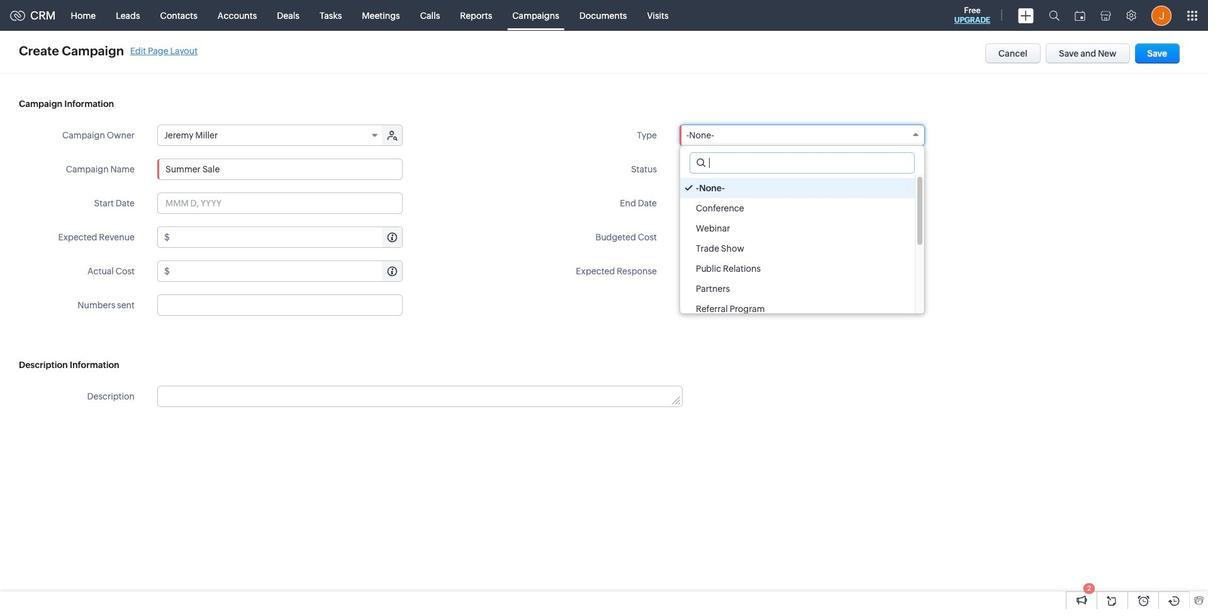 Task type: locate. For each thing, give the bounding box(es) containing it.
1 horizontal spatial mmm d, yyyy text field
[[680, 193, 925, 214]]

calendar image
[[1075, 10, 1086, 20]]

4 option from the top
[[680, 239, 915, 259]]

list box
[[680, 175, 925, 319]]

option
[[680, 178, 915, 198], [680, 198, 915, 218], [680, 218, 915, 239], [680, 239, 915, 259], [680, 259, 915, 279], [680, 279, 915, 299], [680, 299, 915, 319]]

0 horizontal spatial mmm d, yyyy text field
[[157, 193, 403, 214]]

None text field
[[694, 227, 925, 247], [680, 261, 925, 282], [172, 261, 402, 281], [157, 295, 403, 316], [158, 386, 682, 407], [694, 227, 925, 247], [680, 261, 925, 282], [172, 261, 402, 281], [157, 295, 403, 316], [158, 386, 682, 407]]

None text field
[[691, 153, 915, 173], [157, 159, 403, 180], [172, 227, 402, 247], [691, 153, 915, 173], [157, 159, 403, 180], [172, 227, 402, 247]]

MMM D, YYYY text field
[[157, 193, 403, 214], [680, 193, 925, 214]]

None field
[[680, 125, 925, 146], [158, 125, 383, 145], [680, 125, 925, 146], [158, 125, 383, 145]]



Task type: vqa. For each thing, say whether or not it's contained in the screenshot.
Add a note... field
no



Task type: describe. For each thing, give the bounding box(es) containing it.
3 option from the top
[[680, 218, 915, 239]]

5 option from the top
[[680, 259, 915, 279]]

search element
[[1042, 0, 1068, 31]]

create menu element
[[1011, 0, 1042, 31]]

7 option from the top
[[680, 299, 915, 319]]

profile element
[[1144, 0, 1180, 31]]

search image
[[1049, 10, 1060, 21]]

2 option from the top
[[680, 198, 915, 218]]

1 mmm d, yyyy text field from the left
[[157, 193, 403, 214]]

create menu image
[[1018, 8, 1034, 23]]

6 option from the top
[[680, 279, 915, 299]]

logo image
[[10, 10, 25, 20]]

profile image
[[1152, 5, 1172, 25]]

1 option from the top
[[680, 178, 915, 198]]

2 mmm d, yyyy text field from the left
[[680, 193, 925, 214]]



